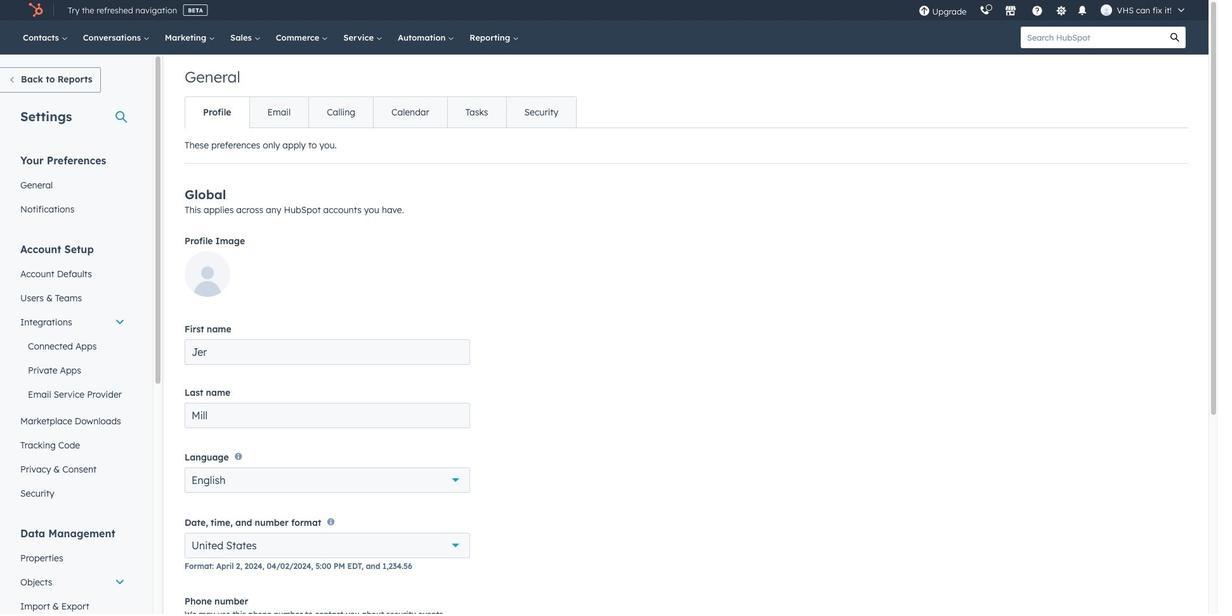 Task type: locate. For each thing, give the bounding box(es) containing it.
navigation
[[185, 96, 577, 128]]

jer mill image
[[1101, 4, 1112, 16]]

menu
[[912, 0, 1194, 20]]

None text field
[[185, 340, 470, 365]]

None text field
[[185, 403, 470, 428]]

data management element
[[13, 527, 133, 614]]

account setup element
[[13, 242, 133, 506]]



Task type: describe. For each thing, give the bounding box(es) containing it.
Search HubSpot search field
[[1021, 27, 1165, 48]]

marketplaces image
[[1005, 6, 1016, 17]]

your preferences element
[[13, 154, 133, 221]]



Task type: vqa. For each thing, say whether or not it's contained in the screenshot.
The Engines
no



